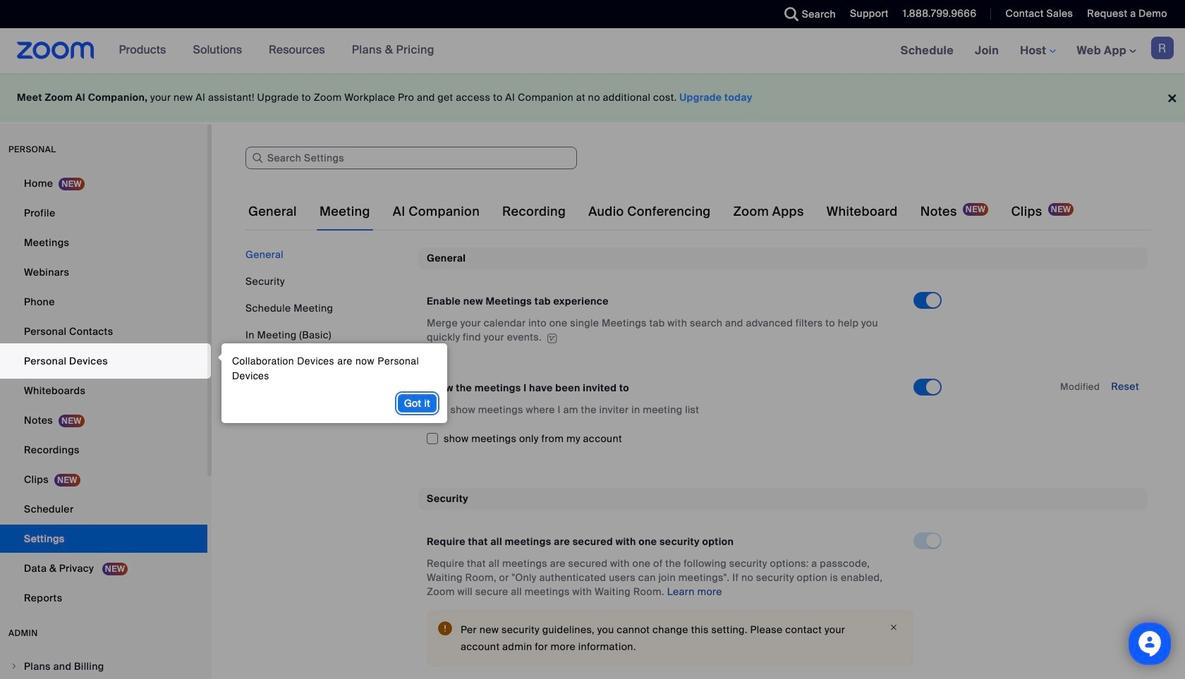 Task type: describe. For each thing, give the bounding box(es) containing it.
product information navigation
[[108, 28, 445, 73]]

chat with bot image
[[1137, 631, 1163, 660]]

meetings navigation
[[890, 28, 1185, 74]]



Task type: vqa. For each thing, say whether or not it's contained in the screenshot.
& to the left
no



Task type: locate. For each thing, give the bounding box(es) containing it.
dialog
[[214, 344, 447, 423]]

footer
[[0, 73, 1185, 122]]

banner
[[0, 28, 1185, 74]]



